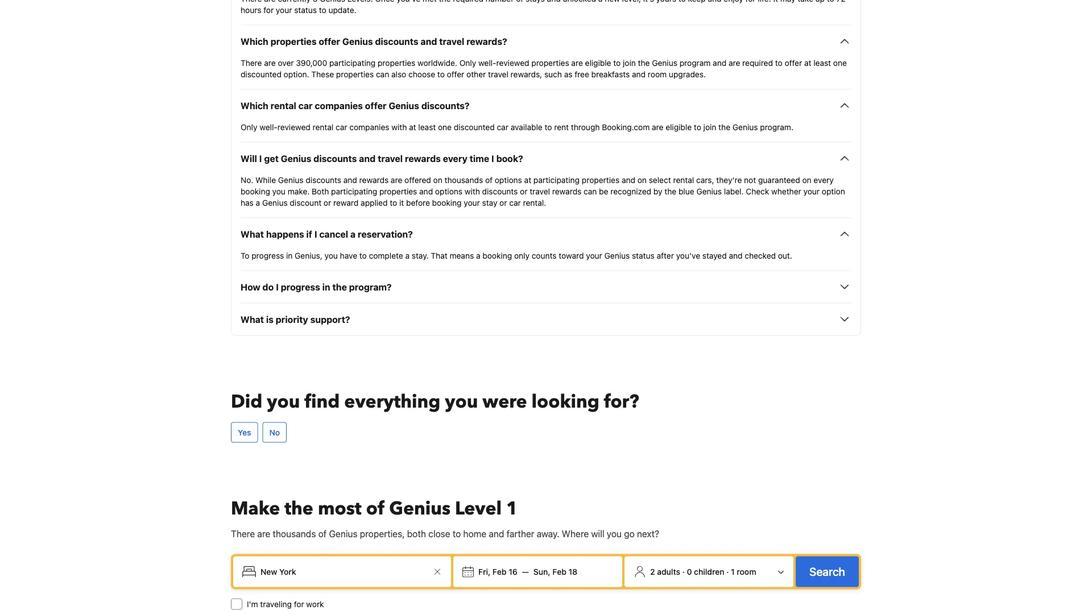 Task type: describe. For each thing, give the bounding box(es) containing it.
1 vertical spatial options
[[435, 186, 462, 196]]

blue
[[679, 186, 694, 196]]

get
[[264, 153, 279, 164]]

fri, feb 16 button
[[474, 562, 522, 582]]

both
[[312, 186, 329, 196]]

currently
[[278, 0, 311, 3]]

it
[[399, 198, 404, 207]]

book?
[[496, 153, 523, 164]]

2 horizontal spatial rewards
[[552, 186, 582, 196]]

can inside no. while genius discounts and rewards are offered on thousands of options at participating properties and on select rental cars, they're not guaranteed on every booking you make. both participating properties and options with discounts or travel rewards can be recognized by the blue genius label. check whether your option has a genius discount or reward applied to it before booking your stay or car rental.
[[584, 186, 597, 196]]

and right stayed
[[729, 251, 743, 260]]

make the most of genius level 1
[[231, 496, 518, 521]]

and right home
[[489, 528, 504, 539]]

the inside no. while genius discounts and rewards are offered on thousands of options at participating properties and on select rental cars, they're not guaranteed on every booking you make. both participating properties and options with discounts or travel rewards can be recognized by the blue genius label. check whether your option has a genius discount or reward applied to it before booking your stay or car rental.
[[665, 186, 676, 196]]

while
[[255, 175, 276, 184]]

did you find everything you were looking for?
[[231, 389, 639, 414]]

guaranteed
[[758, 175, 800, 184]]

to
[[241, 251, 249, 260]]

discounts inside will i get genius discounts and travel rewards every time i book? dropdown button
[[314, 153, 357, 164]]

0 horizontal spatial rewards
[[359, 175, 389, 184]]

are down make
[[257, 528, 270, 539]]

2 vertical spatial booking
[[483, 251, 512, 260]]

how do i progress in the program? button
[[241, 280, 852, 294]]

rental inside dropdown button
[[271, 100, 296, 111]]

upgrades.
[[669, 69, 706, 79]]

next?
[[637, 528, 659, 539]]

1 vertical spatial for
[[263, 5, 274, 14]]

complete
[[369, 251, 403, 260]]

are inside there are currently 3 genius levels. once you've met the required number of stays and unlocked a new level, it's yours to keep and enjoy for life! it may take up to 72 hours for your status to update.
[[264, 0, 276, 3]]

1 vertical spatial booking
[[432, 198, 462, 207]]

and up before on the top left
[[419, 186, 433, 196]]

you left were
[[445, 389, 478, 414]]

away.
[[537, 528, 559, 539]]

genius down cars,
[[696, 186, 722, 196]]

you've
[[676, 251, 700, 260]]

up
[[815, 0, 825, 3]]

such
[[544, 69, 562, 79]]

level
[[455, 496, 502, 521]]

offer inside dropdown button
[[319, 36, 340, 47]]

0
[[687, 567, 692, 576]]

1 vertical spatial eligible
[[666, 122, 692, 132]]

i right do
[[276, 281, 279, 292]]

applied
[[361, 198, 388, 207]]

there are over 390,000 participating properties worldwide. only well-reviewed properties are eligible to join the genius program and are required to offer at least one discounted option. these properties can also choose to offer other travel rewards, such as free breakfasts and room upgrades.
[[241, 58, 847, 79]]

to inside no. while genius discounts and rewards are offered on thousands of options at participating properties and on select rental cars, they're not guaranteed on every booking you make. both participating properties and options with discounts or travel rewards can be recognized by the blue genius label. check whether your option has a genius discount or reward applied to it before booking your stay or car rental.
[[390, 198, 397, 207]]

1 feb from the left
[[493, 567, 507, 576]]

will i get genius discounts and travel rewards every time i book?
[[241, 153, 523, 164]]

are left over at the top of page
[[264, 58, 276, 67]]

recognized
[[610, 186, 651, 196]]

a inside dropdown button
[[350, 229, 356, 239]]

stay
[[482, 198, 497, 207]]

worldwide.
[[418, 58, 457, 67]]

1 vertical spatial well-
[[260, 122, 277, 132]]

what happens if i cancel a reservation?
[[241, 229, 413, 239]]

make
[[231, 496, 280, 521]]

you left the go
[[607, 528, 622, 539]]

and right the breakfasts
[[632, 69, 646, 79]]

properties inside which properties offer genius discounts and travel rewards? dropdown button
[[271, 36, 317, 47]]

0 vertical spatial with
[[392, 122, 407, 132]]

were
[[483, 389, 527, 414]]

at inside no. while genius discounts and rewards are offered on thousands of options at participating properties and on select rental cars, they're not guaranteed on every booking you make. both participating properties and options with discounts or travel rewards can be recognized by the blue genius label. check whether your option has a genius discount or reward applied to it before booking your stay or car rental.
[[524, 175, 531, 184]]

met
[[423, 0, 437, 3]]

available
[[511, 122, 542, 132]]

2 horizontal spatial or
[[520, 186, 528, 196]]

1 horizontal spatial or
[[500, 198, 507, 207]]

i left get
[[259, 153, 262, 164]]

can inside there are over 390,000 participating properties worldwide. only well-reviewed properties are eligible to join the genius program and are required to offer at least one discounted option. these properties can also choose to offer other travel rewards, such as free breakfasts and room upgrades.
[[376, 69, 389, 79]]

how
[[241, 281, 260, 292]]

i right time
[[491, 153, 494, 164]]

make.
[[288, 186, 310, 196]]

yours
[[656, 0, 676, 3]]

no button
[[262, 422, 287, 443]]

rental.
[[523, 198, 546, 207]]

program?
[[349, 281, 392, 292]]

genius inside dropdown button
[[389, 100, 419, 111]]

2 · from the left
[[726, 567, 729, 576]]

properties up which rental car companies offer genius discounts?
[[336, 69, 374, 79]]

life!
[[758, 0, 771, 3]]

18
[[569, 567, 577, 576]]

counts
[[532, 251, 557, 260]]

rent
[[554, 122, 569, 132]]

i right if
[[314, 229, 317, 239]]

1 vertical spatial one
[[438, 122, 452, 132]]

genius right get
[[281, 153, 311, 164]]

genius right toward
[[604, 251, 630, 260]]

and right keep
[[708, 0, 722, 3]]

unlocked
[[563, 0, 596, 3]]

after
[[657, 251, 674, 260]]

0 horizontal spatial or
[[324, 198, 331, 207]]

Where are you going? field
[[256, 562, 431, 582]]

which properties offer genius discounts and travel rewards? button
[[241, 34, 852, 48]]

1 horizontal spatial status
[[632, 251, 655, 260]]

which rental car companies offer genius discounts?
[[241, 100, 470, 111]]

your left stay
[[464, 198, 480, 207]]

car inside dropdown button
[[298, 100, 313, 111]]

travel inside there are over 390,000 participating properties worldwide. only well-reviewed properties are eligible to join the genius program and are required to offer at least one discounted option. these properties can also choose to offer other travel rewards, such as free breakfasts and room upgrades.
[[488, 69, 508, 79]]

whether
[[771, 186, 801, 196]]

enjoy
[[724, 0, 743, 3]]

did
[[231, 389, 262, 414]]

your inside there are currently 3 genius levels. once you've met the required number of stays and unlocked a new level, it's yours to keep and enjoy for life! it may take up to 72 hours for your status to update.
[[276, 5, 292, 14]]

these
[[311, 69, 334, 79]]

how do i progress in the program?
[[241, 281, 392, 292]]

i'm
[[247, 599, 258, 609]]

what is priority support? button
[[241, 312, 852, 326]]

properties up such
[[531, 58, 569, 67]]

adults
[[657, 567, 680, 576]]

they're
[[716, 175, 742, 184]]

1 horizontal spatial discounted
[[454, 122, 495, 132]]

2 vertical spatial participating
[[331, 186, 377, 196]]

will
[[591, 528, 604, 539]]

close
[[428, 528, 450, 539]]

rewards?
[[466, 36, 507, 47]]

toward
[[559, 251, 584, 260]]

cancel
[[319, 229, 348, 239]]

will
[[241, 153, 257, 164]]

rewards,
[[511, 69, 542, 79]]

join inside there are over 390,000 participating properties worldwide. only well-reviewed properties are eligible to join the genius program and are required to offer at least one discounted option. these properties can also choose to offer other travel rewards, such as free breakfasts and room upgrades.
[[623, 58, 636, 67]]

well- inside there are over 390,000 participating properties worldwide. only well-reviewed properties are eligible to join the genius program and are required to offer at least one discounted option. these properties can also choose to offer other travel rewards, such as free breakfasts and room upgrades.
[[478, 58, 496, 67]]

companies inside which rental car companies offer genius discounts? dropdown button
[[315, 100, 363, 111]]

there for there are over 390,000 participating properties worldwide. only well-reviewed properties are eligible to join the genius program and are required to offer at least one discounted option. these properties can also choose to offer other travel rewards, such as free breakfasts and room upgrades.
[[241, 58, 262, 67]]

travel up the worldwide.
[[439, 36, 464, 47]]

every inside no. while genius discounts and rewards are offered on thousands of options at participating properties and on select rental cars, they're not guaranteed on every booking you make. both participating properties and options with discounts or travel rewards can be recognized by the blue genius label. check whether your option has a genius discount or reward applied to it before booking your stay or car rental.
[[814, 175, 834, 184]]

and up recognized
[[622, 175, 635, 184]]

room inside there are over 390,000 participating properties worldwide. only well-reviewed properties are eligible to join the genius program and are required to offer at least one discounted option. these properties can also choose to offer other travel rewards, such as free breakfasts and room upgrades.
[[648, 69, 667, 79]]

only well-reviewed rental car companies with at least one discounted car available to rent through booking.com are eligible to join the genius program.
[[241, 122, 793, 132]]

of inside no. while genius discounts and rewards are offered on thousands of options at participating properties and on select rental cars, they're not guaranteed on every booking you make. both participating properties and options with discounts or travel rewards can be recognized by the blue genius label. check whether your option has a genius discount or reward applied to it before booking your stay or car rental.
[[485, 175, 493, 184]]

a left stay.
[[405, 251, 410, 260]]

and inside which properties offer genius discounts and travel rewards? dropdown button
[[421, 36, 437, 47]]

1 for ·
[[731, 567, 735, 576]]

there are currently 3 genius levels. once you've met the required number of stays and unlocked a new level, it's yours to keep and enjoy for life! it may take up to 72 hours for your status to update.
[[241, 0, 846, 14]]

has
[[241, 198, 254, 207]]

discount
[[290, 198, 321, 207]]

are right booking.com
[[652, 122, 663, 132]]

find
[[304, 389, 340, 414]]

of inside there are currently 3 genius levels. once you've met the required number of stays and unlocked a new level, it's yours to keep and enjoy for life! it may take up to 72 hours for your status to update.
[[516, 0, 523, 3]]

travel up the it on the top of page
[[378, 153, 403, 164]]

what happens if i cancel a reservation? button
[[241, 227, 852, 241]]

both
[[407, 528, 426, 539]]

thousands inside no. while genius discounts and rewards are offered on thousands of options at participating properties and on select rental cars, they're not guaranteed on every booking you make. both participating properties and options with discounts or travel rewards can be recognized by the blue genius label. check whether your option has a genius discount or reward applied to it before booking your stay or car rental.
[[445, 175, 483, 184]]

for?
[[604, 389, 639, 414]]

option
[[822, 186, 845, 196]]

keep
[[688, 0, 706, 3]]

there for there are currently 3 genius levels. once you've met the required number of stays and unlocked a new level, it's yours to keep and enjoy for life! it may take up to 72 hours for your status to update.
[[241, 0, 262, 3]]

you up no at the bottom left of the page
[[267, 389, 300, 414]]

1 horizontal spatial options
[[495, 175, 522, 184]]

which for which properties offer genius discounts and travel rewards?
[[241, 36, 268, 47]]

2 vertical spatial for
[[294, 599, 304, 609]]

of down the most
[[318, 528, 327, 539]]

you inside no. while genius discounts and rewards are offered on thousands of options at participating properties and on select rental cars, they're not guaranteed on every booking you make. both participating properties and options with discounts or travel rewards can be recognized by the blue genius label. check whether your option has a genius discount or reward applied to it before booking your stay or car rental.
[[272, 186, 286, 196]]

properties,
[[360, 528, 405, 539]]

discounts?
[[421, 100, 470, 111]]

genius up make. on the left top
[[278, 175, 303, 184]]

1 vertical spatial participating
[[534, 175, 580, 184]]

status inside there are currently 3 genius levels. once you've met the required number of stays and unlocked a new level, it's yours to keep and enjoy for life! it may take up to 72 hours for your status to update.
[[294, 5, 317, 14]]

are right program
[[729, 58, 740, 67]]

required inside there are currently 3 genius levels. once you've met the required number of stays and unlocked a new level, it's yours to keep and enjoy for life! it may take up to 72 hours for your status to update.
[[453, 0, 484, 3]]

i'm traveling for work
[[247, 599, 324, 609]]

you left have
[[325, 251, 338, 260]]

rental inside no. while genius discounts and rewards are offered on thousands of options at participating properties and on select rental cars, they're not guaranteed on every booking you make. both participating properties and options with discounts or travel rewards can be recognized by the blue genius label. check whether your option has a genius discount or reward applied to it before booking your stay or car rental.
[[673, 175, 694, 184]]

—
[[522, 567, 529, 576]]

properties up be
[[582, 175, 620, 184]]

search
[[809, 565, 845, 578]]

it
[[773, 0, 778, 3]]

once
[[375, 0, 394, 3]]

discounted inside there are over 390,000 participating properties worldwide. only well-reviewed properties are eligible to join the genius program and are required to offer at least one discounted option. these properties can also choose to offer other travel rewards, such as free breakfasts and room upgrades.
[[241, 69, 282, 79]]

genius down 'while'
[[262, 198, 288, 207]]

happens
[[266, 229, 304, 239]]

there for there are thousands of genius properties, both close to home and farther away. where will you go next?
[[231, 528, 255, 539]]



Task type: vqa. For each thing, say whether or not it's contained in the screenshot.
Main Content containing Offers
no



Task type: locate. For each thing, give the bounding box(es) containing it.
1 on from the left
[[433, 175, 442, 184]]

genius down also
[[389, 100, 419, 111]]

0 vertical spatial well-
[[478, 58, 496, 67]]

1 horizontal spatial eligible
[[666, 122, 692, 132]]

which
[[241, 36, 268, 47], [241, 100, 268, 111]]

feb left the 16
[[493, 567, 507, 576]]

with up will i get genius discounts and travel rewards every time i book?
[[392, 122, 407, 132]]

discounts
[[375, 36, 418, 47], [314, 153, 357, 164], [306, 175, 341, 184], [482, 186, 518, 196]]

only inside there are over 390,000 participating properties worldwide. only well-reviewed properties are eligible to join the genius program and are required to offer at least one discounted option. these properties can also choose to offer other travel rewards, such as free breakfasts and room upgrades.
[[459, 58, 476, 67]]

1 vertical spatial with
[[465, 186, 480, 196]]

feb left 18
[[552, 567, 566, 576]]

offered
[[404, 175, 431, 184]]

car down which rental car companies offer genius discounts?
[[336, 122, 347, 132]]

free
[[575, 69, 589, 79]]

which down hours
[[241, 36, 268, 47]]

0 vertical spatial reviewed
[[496, 58, 529, 67]]

0 horizontal spatial rental
[[271, 100, 296, 111]]

sun,
[[533, 567, 550, 576]]

what for what is priority support?
[[241, 314, 264, 325]]

join up cars,
[[703, 122, 716, 132]]

yes
[[238, 428, 251, 437]]

as
[[564, 69, 572, 79]]

0 vertical spatial booking
[[241, 186, 270, 196]]

and inside will i get genius discounts and travel rewards every time i book? dropdown button
[[359, 153, 376, 164]]

there
[[241, 0, 262, 3], [241, 58, 262, 67], [231, 528, 255, 539]]

go
[[624, 528, 635, 539]]

room inside button
[[737, 567, 756, 576]]

are left offered
[[391, 175, 402, 184]]

0 horizontal spatial can
[[376, 69, 389, 79]]

1 horizontal spatial rental
[[313, 122, 334, 132]]

join up the breakfasts
[[623, 58, 636, 67]]

· left "0"
[[682, 567, 685, 576]]

2 horizontal spatial on
[[802, 175, 811, 184]]

there inside there are currently 3 genius levels. once you've met the required number of stays and unlocked a new level, it's yours to keep and enjoy for life! it may take up to 72 hours for your status to update.
[[241, 0, 262, 3]]

1 which from the top
[[241, 36, 268, 47]]

1 for level
[[506, 496, 518, 521]]

2 vertical spatial there
[[231, 528, 255, 539]]

progress right do
[[281, 281, 320, 292]]

thousands down make
[[273, 528, 316, 539]]

your left option
[[803, 186, 820, 196]]

1 horizontal spatial join
[[703, 122, 716, 132]]

1 inside button
[[731, 567, 735, 576]]

car
[[298, 100, 313, 111], [336, 122, 347, 132], [497, 122, 508, 132], [509, 198, 521, 207]]

car left available
[[497, 122, 508, 132]]

2 horizontal spatial booking
[[483, 251, 512, 260]]

0 vertical spatial discounted
[[241, 69, 282, 79]]

genius inside there are over 390,000 participating properties worldwide. only well-reviewed properties are eligible to join the genius program and are required to offer at least one discounted option. these properties can also choose to offer other travel rewards, such as free breakfasts and room upgrades.
[[652, 58, 677, 67]]

1 what from the top
[[241, 229, 264, 239]]

1 vertical spatial required
[[742, 58, 773, 67]]

what
[[241, 229, 264, 239], [241, 314, 264, 325]]

0 horizontal spatial required
[[453, 0, 484, 3]]

new
[[605, 0, 620, 3]]

1 vertical spatial thousands
[[273, 528, 316, 539]]

0 horizontal spatial eligible
[[585, 58, 611, 67]]

on up recognized
[[638, 175, 647, 184]]

travel inside no. while genius discounts and rewards are offered on thousands of options at participating properties and on select rental cars, they're not guaranteed on every booking you make. both participating properties and options with discounts or travel rewards can be recognized by the blue genius label. check whether your option has a genius discount or reward applied to it before booking your stay or car rental.
[[530, 186, 550, 196]]

1 horizontal spatial reviewed
[[496, 58, 529, 67]]

0 vertical spatial status
[[294, 5, 317, 14]]

0 vertical spatial only
[[459, 58, 476, 67]]

time
[[470, 153, 489, 164]]

your right toward
[[586, 251, 602, 260]]

1 vertical spatial only
[[241, 122, 257, 132]]

rewards left be
[[552, 186, 582, 196]]

2 vertical spatial rewards
[[552, 186, 582, 196]]

are left "currently"
[[264, 0, 276, 3]]

and up reward
[[343, 175, 357, 184]]

0 vertical spatial eligible
[[585, 58, 611, 67]]

participating up reward
[[331, 186, 377, 196]]

rental
[[271, 100, 296, 111], [313, 122, 334, 132], [673, 175, 694, 184]]

you
[[272, 186, 286, 196], [325, 251, 338, 260], [267, 389, 300, 414], [445, 389, 478, 414], [607, 528, 622, 539]]

and up applied
[[359, 153, 376, 164]]

0 vertical spatial thousands
[[445, 175, 483, 184]]

at inside there are over 390,000 participating properties worldwide. only well-reviewed properties are eligible to join the genius program and are required to offer at least one discounted option. these properties can also choose to offer other travel rewards, such as free breakfasts and room upgrades.
[[804, 58, 811, 67]]

2 feb from the left
[[552, 567, 566, 576]]

1 horizontal spatial with
[[465, 186, 480, 196]]

1 right children
[[731, 567, 735, 576]]

0 horizontal spatial least
[[418, 122, 436, 132]]

1 vertical spatial what
[[241, 314, 264, 325]]

0 vertical spatial rewards
[[405, 153, 441, 164]]

rental up blue
[[673, 175, 694, 184]]

search button
[[796, 556, 859, 587]]

genius down "update."
[[342, 36, 373, 47]]

well-
[[478, 58, 496, 67], [260, 122, 277, 132]]

1 horizontal spatial only
[[459, 58, 476, 67]]

0 vertical spatial every
[[443, 153, 467, 164]]

0 horizontal spatial at
[[409, 122, 416, 132]]

2 horizontal spatial rental
[[673, 175, 694, 184]]

1 vertical spatial reviewed
[[277, 122, 310, 132]]

1 vertical spatial progress
[[281, 281, 320, 292]]

0 vertical spatial 1
[[506, 496, 518, 521]]

participating down the which properties offer genius discounts and travel rewards?
[[329, 58, 376, 67]]

1
[[506, 496, 518, 521], [731, 567, 735, 576]]

are up free
[[571, 58, 583, 67]]

1 horizontal spatial 1
[[731, 567, 735, 576]]

and right program
[[713, 58, 726, 67]]

there left over at the top of page
[[241, 58, 262, 67]]

your down "currently"
[[276, 5, 292, 14]]

0 horizontal spatial every
[[443, 153, 467, 164]]

booking up the has
[[241, 186, 270, 196]]

0 horizontal spatial reviewed
[[277, 122, 310, 132]]

i
[[259, 153, 262, 164], [491, 153, 494, 164], [314, 229, 317, 239], [276, 281, 279, 292]]

there down make
[[231, 528, 255, 539]]

of
[[516, 0, 523, 3], [485, 175, 493, 184], [366, 496, 385, 521], [318, 528, 327, 539]]

in up support?
[[322, 281, 330, 292]]

there are thousands of genius properties, both close to home and farther away. where will you go next?
[[231, 528, 659, 539]]

level,
[[622, 0, 641, 3]]

rewards up applied
[[359, 175, 389, 184]]

one
[[833, 58, 847, 67], [438, 122, 452, 132]]

room right children
[[737, 567, 756, 576]]

1 vertical spatial there
[[241, 58, 262, 67]]

one inside there are over 390,000 participating properties worldwide. only well-reviewed properties are eligible to join the genius program and are required to offer at least one discounted option. these properties can also choose to offer other travel rewards, such as free breakfasts and room upgrades.
[[833, 58, 847, 67]]

on right guaranteed
[[802, 175, 811, 184]]

or down both
[[324, 198, 331, 207]]

eligible inside there are over 390,000 participating properties worldwide. only well-reviewed properties are eligible to join the genius program and are required to offer at least one discounted option. these properties can also choose to offer other travel rewards, such as free breakfasts and room upgrades.
[[585, 58, 611, 67]]

the left the most
[[285, 496, 313, 521]]

for
[[745, 0, 756, 3], [263, 5, 274, 14], [294, 599, 304, 609]]

only up will at the left of the page
[[241, 122, 257, 132]]

a left new
[[598, 0, 603, 3]]

no.
[[241, 175, 253, 184]]

1 vertical spatial join
[[703, 122, 716, 132]]

1 vertical spatial at
[[409, 122, 416, 132]]

0 vertical spatial rental
[[271, 100, 296, 111]]

room
[[648, 69, 667, 79], [737, 567, 756, 576]]

which for which rental car companies offer genius discounts?
[[241, 100, 268, 111]]

select
[[649, 175, 671, 184]]

1 vertical spatial room
[[737, 567, 756, 576]]

well- up other
[[478, 58, 496, 67]]

support?
[[310, 314, 350, 325]]

genius up "update."
[[320, 0, 345, 3]]

children
[[694, 567, 724, 576]]

0 horizontal spatial thousands
[[273, 528, 316, 539]]

participating inside there are over 390,000 participating properties worldwide. only well-reviewed properties are eligible to join the genius program and are required to offer at least one discounted option. these properties can also choose to offer other travel rewards, such as free breakfasts and room upgrades.
[[329, 58, 376, 67]]

are inside no. while genius discounts and rewards are offered on thousands of options at participating properties and on select rental cars, they're not guaranteed on every booking you make. both participating properties and options with discounts or travel rewards can be recognized by the blue genius label. check whether your option has a genius discount or reward applied to it before booking your stay or car rental.
[[391, 175, 402, 184]]

with inside no. while genius discounts and rewards are offered on thousands of options at participating properties and on select rental cars, they're not guaranteed on every booking you make. both participating properties and options with discounts or travel rewards can be recognized by the blue genius label. check whether your option has a genius discount or reward applied to it before booking your stay or car rental.
[[465, 186, 480, 196]]

genius up both
[[389, 496, 450, 521]]

0 horizontal spatial feb
[[493, 567, 507, 576]]

0 horizontal spatial well-
[[260, 122, 277, 132]]

well- up get
[[260, 122, 277, 132]]

a inside no. while genius discounts and rewards are offered on thousands of options at participating properties and on select rental cars, they're not guaranteed on every booking you make. both participating properties and options with discounts or travel rewards can be recognized by the blue genius label. check whether your option has a genius discount or reward applied to it before booking your stay or car rental.
[[256, 198, 260, 207]]

what up "to"
[[241, 229, 264, 239]]

16
[[509, 567, 518, 576]]

participating
[[329, 58, 376, 67], [534, 175, 580, 184], [331, 186, 377, 196]]

which properties offer genius discounts and travel rewards?
[[241, 36, 507, 47]]

the left program? on the left
[[332, 281, 347, 292]]

may
[[780, 0, 796, 3]]

the right the met at the left top of the page
[[439, 0, 451, 3]]

1 vertical spatial rental
[[313, 122, 334, 132]]

rewards inside will i get genius discounts and travel rewards every time i book? dropdown button
[[405, 153, 441, 164]]

1 horizontal spatial in
[[322, 281, 330, 292]]

companies
[[315, 100, 363, 111], [349, 122, 389, 132]]

and right stays
[[547, 0, 561, 3]]

reward
[[333, 198, 359, 207]]

properties up also
[[378, 58, 415, 67]]

1 horizontal spatial ·
[[726, 567, 729, 576]]

0 vertical spatial companies
[[315, 100, 363, 111]]

rental down option.
[[271, 100, 296, 111]]

properties
[[271, 36, 317, 47], [378, 58, 415, 67], [531, 58, 569, 67], [336, 69, 374, 79], [582, 175, 620, 184], [379, 186, 417, 196]]

1 horizontal spatial least
[[814, 58, 831, 67]]

there up hours
[[241, 0, 262, 3]]

thousands down time
[[445, 175, 483, 184]]

0 vertical spatial progress
[[252, 251, 284, 260]]

0 vertical spatial room
[[648, 69, 667, 79]]

0 horizontal spatial 1
[[506, 496, 518, 521]]

0 vertical spatial in
[[286, 251, 293, 260]]

0 vertical spatial one
[[833, 58, 847, 67]]

genius down the most
[[329, 528, 358, 539]]

with down time
[[465, 186, 480, 196]]

0 vertical spatial for
[[745, 0, 756, 3]]

2 vertical spatial rental
[[673, 175, 694, 184]]

0 horizontal spatial join
[[623, 58, 636, 67]]

2
[[650, 567, 655, 576]]

1 · from the left
[[682, 567, 685, 576]]

take
[[798, 0, 813, 3]]

option.
[[284, 69, 309, 79]]

booking.com
[[602, 122, 650, 132]]

1 horizontal spatial feb
[[552, 567, 566, 576]]

1 horizontal spatial booking
[[432, 198, 462, 207]]

which inside dropdown button
[[241, 100, 268, 111]]

2 which from the top
[[241, 100, 268, 111]]

reviewed inside there are over 390,000 participating properties worldwide. only well-reviewed properties are eligible to join the genius program and are required to offer at least one discounted option. these properties can also choose to offer other travel rewards, such as free breakfasts and room upgrades.
[[496, 58, 529, 67]]

there inside there are over 390,000 participating properties worldwide. only well-reviewed properties are eligible to join the genius program and are required to offer at least one discounted option. these properties can also choose to offer other travel rewards, such as free breakfasts and room upgrades.
[[241, 58, 262, 67]]

discounted down over at the top of page
[[241, 69, 282, 79]]

progress
[[252, 251, 284, 260], [281, 281, 320, 292]]

1 up farther
[[506, 496, 518, 521]]

1 vertical spatial which
[[241, 100, 268, 111]]

0 vertical spatial join
[[623, 58, 636, 67]]

1 vertical spatial status
[[632, 251, 655, 260]]

1 vertical spatial discounted
[[454, 122, 495, 132]]

what left 'is'
[[241, 314, 264, 325]]

what for what happens if i cancel a reservation?
[[241, 229, 264, 239]]

companies down these
[[315, 100, 363, 111]]

genius up upgrades. at the right of page
[[652, 58, 677, 67]]

a right means
[[476, 251, 480, 260]]

the inside there are currently 3 genius levels. once you've met the required number of stays and unlocked a new level, it's yours to keep and enjoy for life! it may take up to 72 hours for your status to update.
[[439, 0, 451, 3]]

1 horizontal spatial required
[[742, 58, 773, 67]]

in left genius,
[[286, 251, 293, 260]]

1 horizontal spatial at
[[524, 175, 531, 184]]

at
[[804, 58, 811, 67], [409, 122, 416, 132], [524, 175, 531, 184]]

booking
[[241, 186, 270, 196], [432, 198, 462, 207], [483, 251, 512, 260]]

you down 'while'
[[272, 186, 286, 196]]

· right children
[[726, 567, 729, 576]]

only up other
[[459, 58, 476, 67]]

1 horizontal spatial well-
[[478, 58, 496, 67]]

reviewed up get
[[277, 122, 310, 132]]

stays
[[526, 0, 545, 3]]

other
[[466, 69, 486, 79]]

the left program.
[[719, 122, 730, 132]]

1 horizontal spatial for
[[294, 599, 304, 609]]

and
[[547, 0, 561, 3], [708, 0, 722, 3], [421, 36, 437, 47], [713, 58, 726, 67], [632, 69, 646, 79], [359, 153, 376, 164], [343, 175, 357, 184], [622, 175, 635, 184], [419, 186, 433, 196], [729, 251, 743, 260], [489, 528, 504, 539]]

can left be
[[584, 186, 597, 196]]

0 horizontal spatial in
[[286, 251, 293, 260]]

3 on from the left
[[802, 175, 811, 184]]

0 vertical spatial what
[[241, 229, 264, 239]]

only
[[514, 251, 530, 260]]

0 horizontal spatial booking
[[241, 186, 270, 196]]

properties up the it on the top of page
[[379, 186, 417, 196]]

which inside dropdown button
[[241, 36, 268, 47]]

the inside there are over 390,000 participating properties worldwide. only well-reviewed properties are eligible to join the genius program and are required to offer at least one discounted option. these properties can also choose to offer other travel rewards, such as free breakfasts and room upgrades.
[[638, 58, 650, 67]]

discounts inside which properties offer genius discounts and travel rewards? dropdown button
[[375, 36, 418, 47]]

0 vertical spatial options
[[495, 175, 522, 184]]

eligible up the breakfasts
[[585, 58, 611, 67]]

most
[[318, 496, 362, 521]]

looking
[[532, 389, 599, 414]]

progress inside dropdown button
[[281, 281, 320, 292]]

farther
[[507, 528, 534, 539]]

genius inside there are currently 3 genius levels. once you've met the required number of stays and unlocked a new level, it's yours to keep and enjoy for life! it may take up to 72 hours for your status to update.
[[320, 0, 345, 3]]

eligible right booking.com
[[666, 122, 692, 132]]

required
[[453, 0, 484, 3], [742, 58, 773, 67]]

1 horizontal spatial room
[[737, 567, 756, 576]]

or up rental.
[[520, 186, 528, 196]]

and up the worldwide.
[[421, 36, 437, 47]]

1 vertical spatial companies
[[349, 122, 389, 132]]

the inside dropdown button
[[332, 281, 347, 292]]

options
[[495, 175, 522, 184], [435, 186, 462, 196]]

travel up rental.
[[530, 186, 550, 196]]

in inside dropdown button
[[322, 281, 330, 292]]

1 vertical spatial 1
[[731, 567, 735, 576]]

0 horizontal spatial ·
[[682, 567, 685, 576]]

genius left program.
[[733, 122, 758, 132]]

0 horizontal spatial for
[[263, 5, 274, 14]]

stayed
[[702, 251, 727, 260]]

properties up over at the top of page
[[271, 36, 317, 47]]

2 vertical spatial at
[[524, 175, 531, 184]]

a inside there are currently 3 genius levels. once you've met the required number of stays and unlocked a new level, it's yours to keep and enjoy for life! it may take up to 72 hours for your status to update.
[[598, 0, 603, 3]]

1 horizontal spatial every
[[814, 175, 834, 184]]

every inside dropdown button
[[443, 153, 467, 164]]

2 horizontal spatial at
[[804, 58, 811, 67]]

by
[[653, 186, 662, 196]]

no
[[269, 428, 280, 437]]

0 vertical spatial participating
[[329, 58, 376, 67]]

hours
[[241, 5, 261, 14]]

0 horizontal spatial only
[[241, 122, 257, 132]]

booking right before on the top left
[[432, 198, 462, 207]]

car down option.
[[298, 100, 313, 111]]

2 adults · 0 children · 1 room button
[[629, 561, 789, 583]]

required inside there are over 390,000 participating properties worldwide. only well-reviewed properties are eligible to join the genius program and are required to offer at least one discounted option. these properties can also choose to offer other travel rewards, such as free breakfasts and room upgrades.
[[742, 58, 773, 67]]

least inside there are over 390,000 participating properties worldwide. only well-reviewed properties are eligible to join the genius program and are required to offer at least one discounted option. these properties can also choose to offer other travel rewards, such as free breakfasts and room upgrades.
[[814, 58, 831, 67]]

0 horizontal spatial discounted
[[241, 69, 282, 79]]

0 horizontal spatial on
[[433, 175, 442, 184]]

0 horizontal spatial with
[[392, 122, 407, 132]]

car inside no. while genius discounts and rewards are offered on thousands of options at participating properties and on select rental cars, they're not guaranteed on every booking you make. both participating properties and options with discounts or travel rewards can be recognized by the blue genius label. check whether your option has a genius discount or reward applied to it before booking your stay or car rental.
[[509, 198, 521, 207]]

priority
[[276, 314, 308, 325]]

offer inside dropdown button
[[365, 100, 387, 111]]

0 vertical spatial required
[[453, 0, 484, 3]]

reservation?
[[358, 229, 413, 239]]

on right offered
[[433, 175, 442, 184]]

fri, feb 16 — sun, feb 18
[[478, 567, 577, 576]]

program
[[680, 58, 711, 67]]

2 on from the left
[[638, 175, 647, 184]]

have
[[340, 251, 357, 260]]

the left program
[[638, 58, 650, 67]]

3
[[313, 0, 318, 3]]

2 what from the top
[[241, 314, 264, 325]]

cars,
[[696, 175, 714, 184]]

for right hours
[[263, 5, 274, 14]]

booking left the only on the top of the page
[[483, 251, 512, 260]]

0 horizontal spatial options
[[435, 186, 462, 196]]

home
[[463, 528, 486, 539]]

sun, feb 18 button
[[529, 562, 582, 582]]

fri,
[[478, 567, 490, 576]]

status down 3
[[294, 5, 317, 14]]

not
[[744, 175, 756, 184]]

0 horizontal spatial one
[[438, 122, 452, 132]]

of up the properties,
[[366, 496, 385, 521]]

offer
[[319, 36, 340, 47], [785, 58, 802, 67], [447, 69, 464, 79], [365, 100, 387, 111]]

a right cancel
[[350, 229, 356, 239]]

feb
[[493, 567, 507, 576], [552, 567, 566, 576]]



